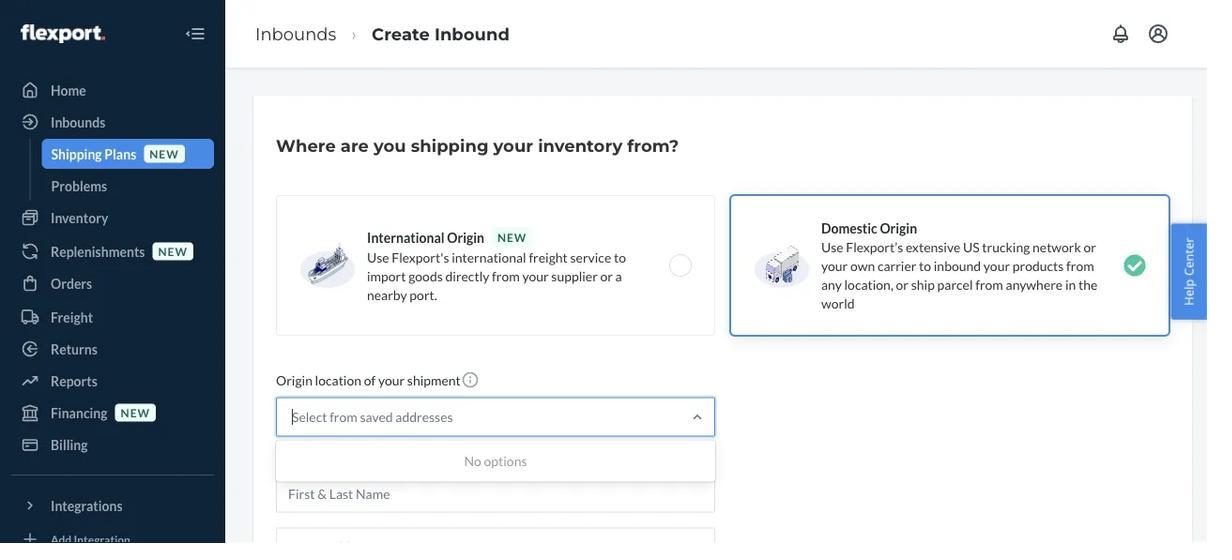 Task type: locate. For each thing, give the bounding box(es) containing it.
products
[[1013, 258, 1064, 274]]

1 vertical spatial inbounds link
[[11, 107, 214, 137]]

international
[[452, 249, 526, 265]]

network
[[1033, 239, 1081, 255]]

Street Address text field
[[276, 528, 715, 543]]

your inside use flexport's international freight service to import goods directly from your supplier or a nearby port.
[[522, 268, 549, 284]]

or down carrier
[[896, 276, 909, 292]]

import
[[367, 268, 406, 284]]

new for shipping plans
[[149, 147, 179, 160]]

new up international
[[497, 230, 527, 244]]

your right shipping
[[493, 135, 533, 156]]

origin up international
[[447, 229, 484, 245]]

select from saved addresses
[[292, 409, 453, 425]]

shipping
[[411, 135, 489, 156]]

use down the domestic
[[821, 239, 843, 255]]

integrations button
[[11, 491, 214, 521]]

use up import
[[367, 249, 389, 265]]

to
[[614, 249, 626, 265], [919, 258, 931, 274]]

create inbound
[[372, 23, 510, 44]]

integrations
[[51, 498, 123, 514]]

no
[[464, 453, 481, 469]]

in
[[1065, 276, 1076, 292]]

check circle image
[[1124, 254, 1146, 277]]

0 horizontal spatial to
[[614, 249, 626, 265]]

extensive
[[906, 239, 960, 255]]

new down the reports link at the left bottom of the page
[[121, 406, 150, 420]]

1 horizontal spatial to
[[919, 258, 931, 274]]

new for financing
[[121, 406, 150, 420]]

from down international
[[492, 268, 520, 284]]

where are you shipping your inventory from?
[[276, 135, 679, 156]]

origin up select
[[276, 373, 312, 389]]

from up the
[[1066, 258, 1094, 274]]

nearby
[[367, 287, 407, 303]]

from?
[[627, 135, 679, 156]]

origin for international
[[447, 229, 484, 245]]

inbounds link
[[255, 23, 336, 44], [11, 107, 214, 137]]

freight
[[51, 309, 93, 325]]

replenishments
[[51, 244, 145, 260]]

location
[[315, 373, 361, 389]]

your
[[493, 135, 533, 156], [821, 258, 848, 274], [984, 258, 1010, 274], [522, 268, 549, 284], [378, 373, 405, 389]]

your up any
[[821, 258, 848, 274]]

goods
[[408, 268, 443, 284]]

new for replenishments
[[158, 244, 188, 258]]

1 horizontal spatial use
[[821, 239, 843, 255]]

or left a
[[600, 268, 613, 284]]

new
[[149, 147, 179, 160], [497, 230, 527, 244], [158, 244, 188, 258], [121, 406, 150, 420]]

new up the orders link
[[158, 244, 188, 258]]

use inside domestic origin use flexport's extensive us trucking network or your own carrier to inbound your products from any location, or ship parcel from anywhere in the world
[[821, 239, 843, 255]]

your right of
[[378, 373, 405, 389]]

to up a
[[614, 249, 626, 265]]

options
[[484, 453, 527, 469]]

from
[[1066, 258, 1094, 274], [492, 268, 520, 284], [975, 276, 1003, 292], [330, 409, 357, 425]]

1 horizontal spatial inbounds
[[255, 23, 336, 44]]

addresses
[[395, 409, 453, 425]]

origin up flexport's at the right
[[880, 220, 917, 236]]

new for international origin
[[497, 230, 527, 244]]

from right parcel
[[975, 276, 1003, 292]]

own
[[850, 258, 875, 274]]

a
[[615, 268, 622, 284]]

or right network
[[1084, 239, 1096, 255]]

1 horizontal spatial inbounds link
[[255, 23, 336, 44]]

0 horizontal spatial or
[[600, 268, 613, 284]]

your down freight
[[522, 268, 549, 284]]

new right plans
[[149, 147, 179, 160]]

1 horizontal spatial origin
[[447, 229, 484, 245]]

origin
[[880, 220, 917, 236], [447, 229, 484, 245], [276, 373, 312, 389]]

First & Last Name text field
[[276, 475, 715, 513]]

select
[[292, 409, 327, 425]]

any
[[821, 276, 842, 292]]

saved
[[360, 409, 393, 425]]

breadcrumbs navigation
[[240, 6, 525, 61]]

use
[[821, 239, 843, 255], [367, 249, 389, 265]]

0 vertical spatial inbounds link
[[255, 23, 336, 44]]

world
[[821, 295, 855, 311]]

1 vertical spatial inbounds
[[51, 114, 105, 130]]

freight
[[529, 249, 568, 265]]

you
[[374, 135, 406, 156]]

from left saved
[[330, 409, 357, 425]]

domestic origin use flexport's extensive us trucking network or your own carrier to inbound your products from any location, or ship parcel from anywhere in the world
[[821, 220, 1098, 311]]

to up ship
[[919, 258, 931, 274]]

home link
[[11, 75, 214, 105]]

us
[[963, 239, 980, 255]]

inbounds
[[255, 23, 336, 44], [51, 114, 105, 130]]

0 horizontal spatial use
[[367, 249, 389, 265]]

origin location of your shipment
[[276, 373, 461, 389]]

0 vertical spatial inbounds
[[255, 23, 336, 44]]

0 horizontal spatial inbounds link
[[11, 107, 214, 137]]

origin inside domestic origin use flexport's extensive us trucking network or your own carrier to inbound your products from any location, or ship parcel from anywhere in the world
[[880, 220, 917, 236]]

or
[[1084, 239, 1096, 255], [600, 268, 613, 284], [896, 276, 909, 292]]

from inside use flexport's international freight service to import goods directly from your supplier or a nearby port.
[[492, 268, 520, 284]]

2 horizontal spatial origin
[[880, 220, 917, 236]]

reports
[[51, 373, 97, 389]]

0 horizontal spatial origin
[[276, 373, 312, 389]]

inventory link
[[11, 203, 214, 233]]



Task type: vqa. For each thing, say whether or not it's contained in the screenshot.
sell
no



Task type: describe. For each thing, give the bounding box(es) containing it.
supplier
[[551, 268, 598, 284]]

shipping plans
[[51, 146, 136, 162]]

parcel
[[937, 276, 973, 292]]

reports link
[[11, 366, 214, 396]]

returns
[[51, 341, 97, 357]]

problems
[[51, 178, 107, 194]]

use inside use flexport's international freight service to import goods directly from your supplier or a nearby port.
[[367, 249, 389, 265]]

inbounds inside "breadcrumbs" navigation
[[255, 23, 336, 44]]

center
[[1180, 238, 1197, 276]]

inbound
[[934, 258, 981, 274]]

1 horizontal spatial or
[[896, 276, 909, 292]]

domestic
[[821, 220, 877, 236]]

your down the trucking
[[984, 258, 1010, 274]]

close navigation image
[[184, 23, 207, 45]]

home
[[51, 82, 86, 98]]

inventory
[[51, 210, 108, 226]]

open account menu image
[[1147, 23, 1170, 45]]

international origin
[[367, 229, 484, 245]]

billing
[[51, 437, 88, 453]]

flexport's
[[392, 249, 449, 265]]

freight link
[[11, 302, 214, 332]]

financing
[[51, 405, 108, 421]]

port.
[[410, 287, 437, 303]]

carrier
[[878, 258, 916, 274]]

of
[[364, 373, 376, 389]]

location,
[[844, 276, 893, 292]]

shipping
[[51, 146, 102, 162]]

orders
[[51, 275, 92, 291]]

flexport's
[[846, 239, 903, 255]]

shipment
[[407, 373, 461, 389]]

create
[[372, 23, 430, 44]]

to inside use flexport's international freight service to import goods directly from your supplier or a nearby port.
[[614, 249, 626, 265]]

plans
[[104, 146, 136, 162]]

inventory
[[538, 135, 623, 156]]

2 horizontal spatial or
[[1084, 239, 1096, 255]]

origin for domestic
[[880, 220, 917, 236]]

the
[[1078, 276, 1098, 292]]

returns link
[[11, 334, 214, 364]]

where
[[276, 135, 336, 156]]

create inbound link
[[372, 23, 510, 44]]

problems link
[[42, 171, 214, 201]]

orders link
[[11, 268, 214, 298]]

open notifications image
[[1109, 23, 1132, 45]]

help
[[1180, 279, 1197, 306]]

help center button
[[1171, 224, 1207, 320]]

are
[[341, 135, 369, 156]]

use flexport's international freight service to import goods directly from your supplier or a nearby port.
[[367, 249, 626, 303]]

0 horizontal spatial inbounds
[[51, 114, 105, 130]]

inbound
[[435, 23, 510, 44]]

international
[[367, 229, 444, 245]]

trucking
[[982, 239, 1030, 255]]

to inside domestic origin use flexport's extensive us trucking network or your own carrier to inbound your products from any location, or ship parcel from anywhere in the world
[[919, 258, 931, 274]]

billing link
[[11, 430, 214, 460]]

no options
[[464, 453, 527, 469]]

anywhere
[[1006, 276, 1063, 292]]

service
[[570, 249, 611, 265]]

flexport logo image
[[21, 24, 105, 43]]

ship
[[911, 276, 935, 292]]

directly
[[445, 268, 489, 284]]

or inside use flexport's international freight service to import goods directly from your supplier or a nearby port.
[[600, 268, 613, 284]]

help center
[[1180, 238, 1197, 306]]



